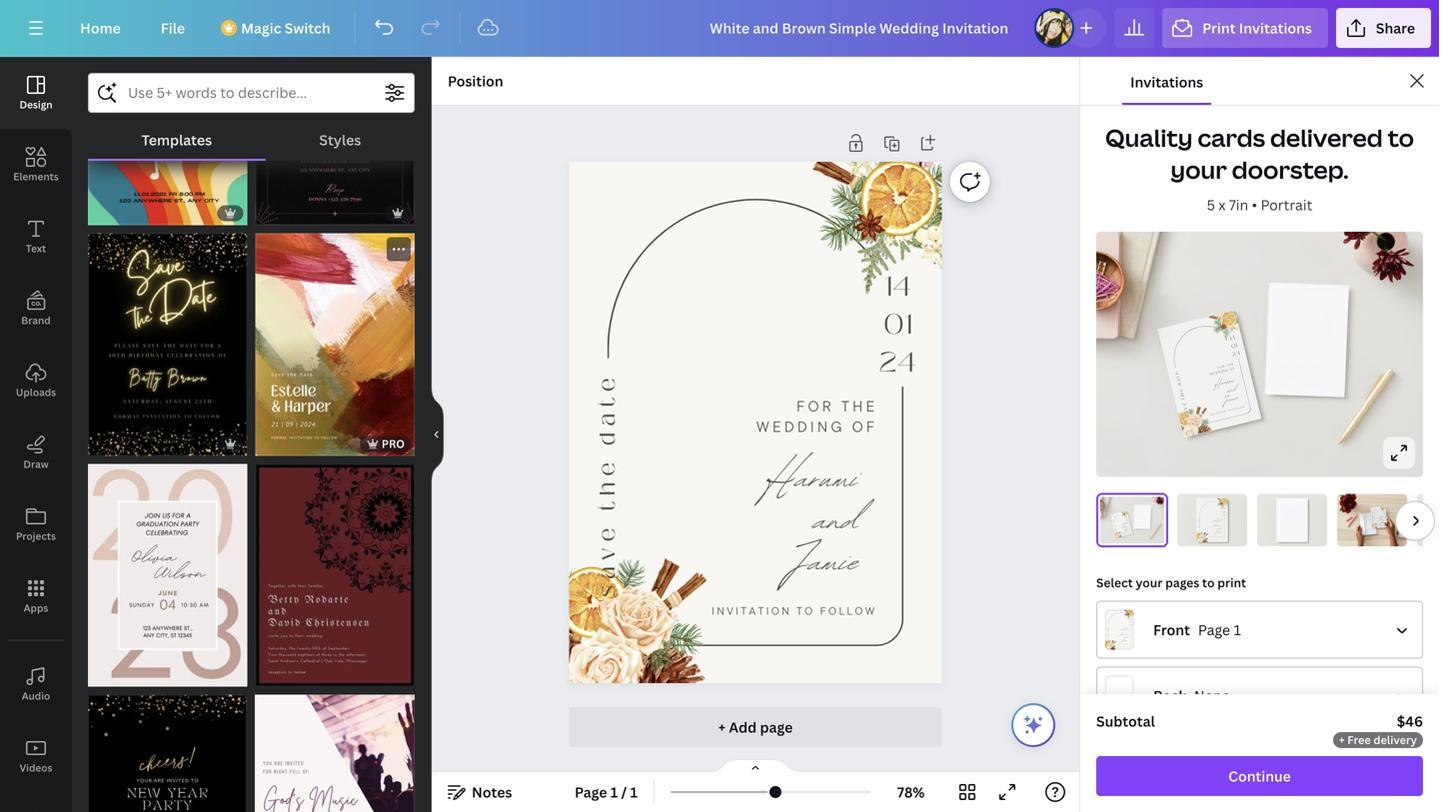 Task type: locate. For each thing, give the bounding box(es) containing it.
24
[[880, 342, 917, 384], [1232, 349, 1242, 359], [1223, 514, 1226, 517], [1384, 514, 1386, 516], [1127, 519, 1129, 522]]

page left /
[[575, 783, 607, 802]]

follow inside invitation to follow harumi and jamie
[[1218, 536, 1223, 537]]

switch
[[285, 18, 331, 37]]

cards
[[1198, 121, 1266, 154]]

0 vertical spatial for the wedding of
[[1210, 362, 1236, 377]]

invitations
[[1240, 18, 1313, 37], [1131, 72, 1204, 91]]

1 horizontal spatial +
[[1340, 733, 1345, 748]]

harumi
[[1214, 373, 1237, 392], [767, 443, 860, 514], [1380, 518, 1384, 522], [1214, 522, 1222, 528], [1123, 525, 1128, 529]]

trendy sparkle elegant minimalist typography gold 40th birthday party invitation image
[[88, 233, 247, 456]]

1
[[1234, 621, 1242, 640], [611, 783, 618, 802], [631, 783, 638, 802]]

and jamie
[[1223, 382, 1241, 408]]

1 vertical spatial page
[[575, 783, 607, 802]]

pro
[[382, 436, 405, 451]]

24 inside 14 01 24 save the date
[[1223, 514, 1226, 517]]

the
[[1227, 362, 1235, 368], [1178, 388, 1187, 401], [842, 397, 878, 416], [591, 457, 624, 512], [1383, 516, 1385, 517], [1220, 519, 1223, 520], [1373, 520, 1374, 522], [1126, 522, 1128, 524], [1199, 524, 1202, 528], [1115, 528, 1117, 531]]

show pages image
[[708, 759, 804, 775]]

24 inside 14 01 24
[[1232, 349, 1242, 359]]

1 vertical spatial invitations
[[1131, 72, 1204, 91]]

for the wedding of
[[1210, 362, 1236, 377], [757, 397, 878, 436], [1213, 519, 1223, 522]]

portrait
[[1261, 195, 1313, 214]]

invitations right print
[[1240, 18, 1313, 37]]

invitation
[[1210, 410, 1228, 417], [1378, 525, 1382, 526], [1122, 533, 1126, 534], [1209, 536, 1216, 537], [712, 605, 792, 618]]

date inside 14 01 24 save the date
[[1199, 516, 1202, 523]]

1 horizontal spatial invitation to follow
[[1210, 406, 1246, 417]]

/
[[621, 783, 627, 802]]

design
[[19, 98, 53, 111]]

1 down print
[[1234, 621, 1242, 640]]

1 inside select your pages to print element
[[1234, 621, 1242, 640]]

+ inside button
[[719, 718, 726, 737]]

beige pink cream modern number typography graduation party invitation image
[[88, 464, 247, 687]]

file button
[[145, 8, 201, 48]]

14 01 24
[[880, 266, 917, 384], [1229, 333, 1242, 359]]

1 vertical spatial invitation to follow
[[712, 605, 877, 618]]

follow
[[1233, 406, 1246, 411], [1383, 525, 1385, 526], [1127, 532, 1130, 533], [1218, 536, 1223, 537], [821, 605, 877, 618]]

continue
[[1229, 767, 1292, 786]]

notes
[[472, 783, 512, 802]]

page right 'front'
[[1199, 621, 1231, 640]]

0 horizontal spatial invitations
[[1131, 72, 1204, 91]]

+
[[719, 718, 726, 737], [1340, 733, 1345, 748]]

black elegant gold foil new year party invitation group
[[88, 683, 247, 813]]

Use 5+ words to describe... search field
[[128, 74, 375, 112]]

magic switch button
[[209, 8, 347, 48]]

quality cards delivered to your doorstep. 5 x 7in • portrait
[[1106, 121, 1415, 214]]

save the date
[[1173, 370, 1192, 419], [591, 372, 624, 598]]

projects
[[16, 530, 56, 543]]

text
[[26, 242, 46, 255]]

print invitations button
[[1163, 8, 1329, 48]]

1 horizontal spatial 14 01 24 save the date for the wedding of invitation to follow harumi and jamie
[[1373, 511, 1386, 526]]

1 right /
[[631, 783, 638, 802]]

+ left add on the right
[[719, 718, 726, 737]]

doorstep.
[[1232, 153, 1349, 186]]

geometrical night church event invitation image
[[255, 695, 415, 813]]

78%
[[898, 783, 925, 802]]

videos
[[20, 762, 52, 775]]

2 horizontal spatial 1
[[1234, 621, 1242, 640]]

0 horizontal spatial +
[[719, 718, 726, 737]]

uploads button
[[0, 345, 72, 417]]

audio
[[22, 690, 50, 703]]

1 horizontal spatial invitations
[[1240, 18, 1313, 37]]

and
[[1225, 382, 1239, 399], [814, 485, 860, 556], [1382, 520, 1384, 523], [1218, 526, 1222, 532], [1125, 527, 1128, 530]]

0 vertical spatial invitations
[[1240, 18, 1313, 37]]

your left pages
[[1136, 575, 1163, 591]]

14
[[884, 266, 912, 307], [1229, 333, 1237, 343], [1224, 507, 1226, 511], [1384, 511, 1386, 513], [1126, 516, 1128, 518]]

your inside quality cards delivered to your doorstep. 5 x 7in • portrait
[[1171, 153, 1228, 186]]

1 vertical spatial for the wedding of
[[757, 397, 878, 436]]

invitation to follow harumi and jamie
[[1209, 522, 1223, 537]]

save
[[1181, 401, 1192, 419], [1373, 522, 1375, 526], [591, 523, 624, 598], [1199, 529, 1202, 536], [1116, 531, 1118, 535]]

to
[[1388, 121, 1415, 154], [1228, 409, 1233, 413], [1382, 525, 1383, 526], [1126, 532, 1127, 533], [1216, 536, 1218, 537], [1203, 575, 1215, 591], [797, 605, 816, 618]]

draw button
[[0, 417, 72, 489]]

file
[[161, 18, 185, 37]]

01
[[884, 304, 913, 346], [1231, 341, 1239, 351], [1224, 511, 1226, 514], [1384, 512, 1386, 514], [1127, 518, 1128, 520]]

continue button
[[1097, 757, 1424, 797]]

templates
[[142, 130, 212, 149]]

delivered
[[1271, 121, 1384, 154]]

harumi inside invitation to follow harumi and jamie
[[1214, 522, 1222, 528]]

+ for + free delivery
[[1340, 733, 1345, 748]]

black and red floral gothic pattern wedding invitation group
[[255, 452, 415, 687]]

0 horizontal spatial invitation to follow
[[712, 605, 877, 618]]

your up 5
[[1171, 153, 1228, 186]]

colorful red green hand painted abstract art wedding save the date invitation image
[[255, 233, 415, 456]]

1 horizontal spatial save the date
[[1173, 370, 1192, 419]]

wedding
[[1210, 368, 1230, 377], [757, 417, 846, 436], [1380, 517, 1383, 518], [1213, 520, 1220, 522], [1122, 524, 1126, 525]]

elements
[[13, 170, 59, 183]]

0 horizontal spatial your
[[1136, 575, 1163, 591]]

14 01 24 save the date for the wedding of invitation to follow harumi and jamie
[[1373, 511, 1386, 526], [1114, 516, 1130, 535]]

14 01 24 save the date for the wedding of invitation to follow harumi and jamie left display preview 5 of the design image
[[1373, 511, 1386, 526]]

Design title text field
[[694, 8, 1027, 48]]

share button
[[1337, 8, 1432, 48]]

0 vertical spatial invitation to follow
[[1210, 406, 1246, 417]]

+ free delivery
[[1340, 733, 1418, 748]]

invitations up quality
[[1131, 72, 1204, 91]]

date
[[1173, 370, 1184, 387], [591, 372, 624, 446], [1373, 516, 1374, 519], [1199, 516, 1202, 523], [1114, 524, 1116, 528]]

magic switch
[[241, 18, 331, 37]]

the inside 14 01 24 save the date
[[1199, 524, 1202, 528]]

1 horizontal spatial your
[[1171, 153, 1228, 186]]

save inside save the date
[[1181, 401, 1192, 419]]

2 vertical spatial for the wedding of
[[1213, 519, 1223, 522]]

invitations inside button
[[1131, 72, 1204, 91]]

videos button
[[0, 721, 72, 793]]

14 01 24 save the date for the wedding of invitation to follow harumi and jamie up select
[[1114, 516, 1130, 535]]

to inside invitation to follow
[[1228, 409, 1233, 413]]

1 left /
[[611, 783, 618, 802]]

page
[[1199, 621, 1231, 640], [575, 783, 607, 802]]

1 horizontal spatial page
[[1199, 621, 1231, 640]]

+ left free on the right of the page
[[1340, 733, 1345, 748]]

black elegant gold foil new year party invitation image
[[88, 695, 247, 813]]

jamie
[[1223, 390, 1241, 408], [1381, 522, 1384, 525], [792, 527, 860, 598], [1125, 528, 1129, 532], [1216, 530, 1222, 536]]

your
[[1171, 153, 1228, 186], [1136, 575, 1163, 591]]

+ add page button
[[569, 708, 942, 748]]

invitation to follow
[[1210, 406, 1246, 417], [712, 605, 877, 618]]

colorful retro party by night invitation image
[[88, 1, 247, 225]]

home
[[80, 18, 121, 37]]

7in
[[1230, 195, 1249, 214]]

save inside 14 01 24 save the date
[[1199, 529, 1202, 536]]

of
[[1230, 367, 1236, 372], [853, 417, 878, 436], [1383, 517, 1385, 518], [1221, 520, 1223, 522], [1126, 523, 1128, 524]]

for
[[1217, 364, 1226, 370], [797, 397, 835, 416], [1381, 517, 1383, 517], [1216, 519, 1220, 520], [1124, 523, 1126, 524]]

projects button
[[0, 489, 72, 561]]

styles button
[[266, 121, 415, 159]]

0 vertical spatial your
[[1171, 153, 1228, 186]]



Task type: describe. For each thing, give the bounding box(es) containing it.
x
[[1219, 195, 1226, 214]]

home link
[[64, 8, 137, 48]]

page 1 / 1
[[575, 783, 638, 802]]

design button
[[0, 57, 72, 129]]

black and red floral gothic pattern wedding invitation image
[[255, 464, 415, 687]]

print invitations
[[1203, 18, 1313, 37]]

0 horizontal spatial page
[[575, 783, 607, 802]]

print
[[1203, 18, 1236, 37]]

elements button
[[0, 129, 72, 201]]

14 inside 14 01 24 save the date
[[1224, 507, 1226, 511]]

and inside and jamie
[[1225, 382, 1239, 399]]

pages
[[1166, 575, 1200, 591]]

•
[[1252, 195, 1258, 214]]

and inside invitation to follow harumi and jamie
[[1218, 526, 1222, 532]]

back
[[1154, 687, 1187, 706]]

0 horizontal spatial save the date
[[591, 372, 624, 598]]

side panel tab list
[[0, 57, 72, 813]]

print
[[1218, 575, 1247, 591]]

+ add page
[[719, 718, 793, 737]]

1 vertical spatial your
[[1136, 575, 1163, 591]]

brand button
[[0, 273, 72, 345]]

trendy sparkle elegant minimalist typography gold 40th birthday party invitation group
[[88, 221, 247, 456]]

78% button
[[879, 777, 944, 809]]

0 horizontal spatial 1
[[611, 783, 618, 802]]

position button
[[440, 65, 512, 97]]

to inside invitation to follow harumi and jamie
[[1216, 536, 1218, 537]]

to inside quality cards delivered to your doorstep. 5 x 7in • portrait
[[1388, 121, 1415, 154]]

invitation inside invitation to follow harumi and jamie
[[1209, 536, 1216, 537]]

+ for + add page
[[719, 718, 726, 737]]

beige pink cream modern number typography graduation party invitation group
[[88, 452, 247, 687]]

hide image
[[431, 387, 444, 483]]

select
[[1097, 575, 1133, 591]]

$46
[[1398, 712, 1424, 731]]

colorful red green hand painted abstract art wedding save the date invitation group
[[255, 233, 415, 456]]

uploads
[[16, 386, 56, 399]]

canva assistant image
[[1022, 714, 1046, 738]]

01 inside 14 01 24 save the date
[[1224, 511, 1226, 514]]

0 horizontal spatial 14 01 24
[[880, 266, 917, 384]]

0 horizontal spatial 14 01 24 save the date for the wedding of invitation to follow harumi and jamie
[[1114, 516, 1130, 535]]

back none
[[1154, 687, 1231, 706]]

apps
[[24, 602, 48, 615]]

display preview 5 of the design image
[[1418, 494, 1440, 547]]

share
[[1377, 18, 1416, 37]]

none
[[1195, 687, 1231, 706]]

black and pink elegant wedding invitation image
[[255, 1, 415, 225]]

styles
[[319, 130, 361, 149]]

front page 1
[[1154, 621, 1242, 640]]

main menu bar
[[0, 0, 1440, 57]]

select your pages to print element
[[1097, 601, 1424, 725]]

subtotal
[[1097, 712, 1156, 731]]

magic
[[241, 18, 281, 37]]

templates button
[[88, 121, 266, 159]]

invitations button
[[1123, 57, 1212, 105]]

jamie inside invitation to follow harumi and jamie
[[1216, 530, 1222, 536]]

5
[[1207, 195, 1216, 214]]

select your pages to print
[[1097, 575, 1247, 591]]

free
[[1348, 733, 1372, 748]]

audio button
[[0, 649, 72, 721]]

text button
[[0, 201, 72, 273]]

draw
[[23, 458, 49, 471]]

invitations inside dropdown button
[[1240, 18, 1313, 37]]

delivery
[[1374, 733, 1418, 748]]

position
[[448, 71, 504, 90]]

14 01 24 save the date
[[1199, 507, 1226, 536]]

add
[[729, 718, 757, 737]]

brand
[[21, 314, 51, 327]]

page
[[760, 718, 793, 737]]

0 vertical spatial page
[[1199, 621, 1231, 640]]

notes button
[[440, 777, 520, 809]]

black and pink elegant wedding invitation group
[[255, 1, 415, 225]]

apps button
[[0, 561, 72, 633]]

geometrical night church event invitation group
[[255, 683, 415, 813]]

colorful retro party by night invitation group
[[88, 1, 247, 225]]

quality
[[1106, 121, 1193, 154]]

date inside save the date
[[1173, 370, 1184, 387]]

front
[[1154, 621, 1191, 640]]

display preview 3 of the design image
[[1258, 494, 1328, 547]]

1 horizontal spatial 14 01 24
[[1229, 333, 1242, 359]]

1 horizontal spatial 1
[[631, 783, 638, 802]]



Task type: vqa. For each thing, say whether or not it's contained in the screenshot.
third 'group' from the left
no



